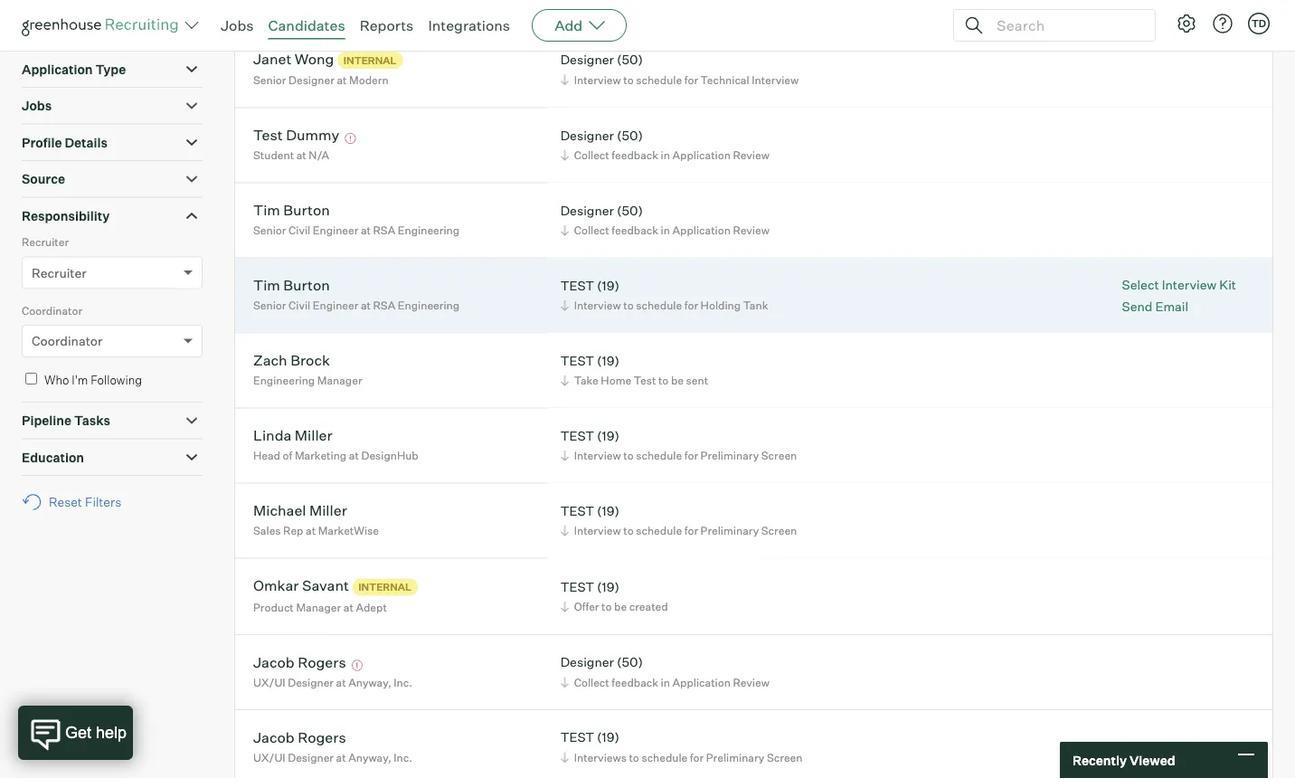 Task type: describe. For each thing, give the bounding box(es) containing it.
last
[[32, 13, 58, 29]]

add
[[555, 16, 583, 34]]

test dummy link
[[253, 126, 339, 147]]

take home test to be sent link
[[558, 372, 713, 389]]

miller for michael miller
[[309, 501, 347, 519]]

schedule inside test (19) interviews to schedule for preliminary screen
[[642, 751, 688, 764]]

recruiter element
[[22, 234, 203, 302]]

collect for test dummy
[[574, 149, 610, 162]]

2 in from the top
[[661, 224, 670, 237]]

Search text field
[[992, 12, 1139, 38]]

tasks
[[74, 413, 110, 429]]

technical
[[701, 73, 750, 86]]

test (19) interview to schedule for holding tank
[[561, 277, 768, 312]]

janet
[[253, 49, 292, 68]]

engineer for designer (50)
[[313, 224, 359, 237]]

test for sales rep at marketwise
[[561, 503, 594, 519]]

old)
[[156, 13, 179, 29]]

offer to be created link
[[558, 598, 673, 615]]

omkar savant link
[[253, 576, 349, 597]]

0 vertical spatial coordinator
[[22, 304, 82, 317]]

coordinator element
[[22, 302, 203, 370]]

test inside 'test (19) interview to schedule for holding tank'
[[561, 277, 594, 293]]

interview to schedule for holding tank link
[[558, 297, 773, 314]]

anyway, inside the jacob rogers ux/ui designer at anyway, inc.
[[349, 751, 391, 764]]

rep
[[283, 524, 303, 538]]

review for test dummy
[[733, 149, 770, 162]]

zach
[[253, 351, 287, 369]]

rsa for test (19)
[[373, 299, 396, 312]]

test inside test (19) take home test to be sent
[[634, 374, 656, 387]]

test inside test (19) interviews to schedule for preliminary screen
[[561, 729, 594, 745]]

n/a
[[309, 149, 329, 162]]

send
[[1122, 298, 1153, 314]]

2 designer (50) collect feedback in application review from the top
[[561, 202, 770, 237]]

sales
[[253, 524, 281, 538]]

candidates
[[268, 16, 345, 34]]

michael miller link
[[253, 501, 347, 522]]

linda miller head of marketing at designhub
[[253, 426, 419, 462]]

zach brock link
[[253, 351, 330, 372]]

interview to schedule for preliminary screen link for linda miller
[[558, 447, 802, 464]]

engineering for designer (50)
[[398, 224, 460, 237]]

for inside 'test (19) interview to schedule for holding tank'
[[685, 299, 698, 312]]

i'm
[[72, 373, 88, 387]]

janet wong link
[[253, 49, 334, 70]]

1 inc. from the top
[[394, 675, 412, 689]]

linda
[[253, 426, 292, 444]]

to inside test (19) take home test to be sent
[[659, 374, 669, 387]]

source
[[22, 171, 65, 187]]

responsibility
[[22, 208, 110, 224]]

last activity (new to old) option
[[32, 13, 179, 29]]

type
[[95, 61, 126, 77]]

who
[[44, 373, 69, 387]]

jacob for jacob rogers
[[253, 653, 295, 671]]

recently viewed
[[1073, 752, 1176, 768]]

at inside the jacob rogers ux/ui designer at anyway, inc.
[[336, 751, 346, 764]]

details
[[65, 135, 108, 150]]

engineer for test (19)
[[313, 299, 359, 312]]

3 (50) from the top
[[617, 202, 643, 218]]

dummy
[[286, 126, 339, 144]]

screen for linda miller
[[761, 449, 797, 462]]

marketing
[[295, 449, 347, 462]]

to left the old)
[[141, 13, 153, 29]]

take
[[574, 374, 599, 387]]

kit
[[1220, 277, 1237, 293]]

tim for test (19)
[[253, 276, 280, 294]]

job/status
[[574, 6, 633, 20]]

test dummy has been in application review for more than 5 days image
[[343, 133, 359, 144]]

1 vertical spatial manager
[[296, 600, 341, 614]]

application for ux/ui designer at anyway, inc.
[[673, 675, 731, 689]]

feedback for test dummy
[[612, 149, 659, 162]]

adept
[[356, 600, 387, 614]]

0 vertical spatial test
[[253, 126, 283, 144]]

profile details
[[22, 135, 108, 150]]

reset filters
[[49, 494, 121, 510]]

student at n/a
[[253, 149, 329, 162]]

ux/ui inside the jacob rogers ux/ui designer at anyway, inc.
[[253, 751, 286, 764]]

who i'm following
[[44, 373, 142, 387]]

michael miller sales rep at marketwise
[[253, 501, 379, 538]]

janet wong
[[253, 49, 334, 68]]

offer
[[574, 600, 599, 613]]

viewed
[[1130, 752, 1176, 768]]

(new
[[109, 13, 138, 29]]

engineering inside zach brock engineering manager
[[253, 374, 315, 387]]

name
[[249, 6, 280, 20]]

test (19) offer to be created
[[561, 578, 668, 613]]

linda miller link
[[253, 426, 333, 447]]

td
[[1252, 17, 1267, 29]]

test (19) interviews to schedule for preliminary screen
[[561, 729, 803, 764]]

(19) for engineering manager
[[597, 353, 620, 368]]

interviews to schedule for preliminary screen link
[[558, 749, 807, 766]]

of
[[283, 449, 292, 462]]

add button
[[532, 9, 627, 42]]

modern
[[349, 73, 389, 87]]

inc. inside the jacob rogers ux/ui designer at anyway, inc.
[[394, 751, 412, 764]]

integrations link
[[428, 16, 510, 34]]

zach brock engineering manager
[[253, 351, 362, 387]]

email
[[1156, 298, 1189, 314]]

home
[[601, 374, 632, 387]]

filters
[[85, 494, 121, 510]]

designer (50) interview to schedule for technical interview
[[561, 51, 799, 86]]

for for sales rep at marketwise
[[685, 524, 698, 538]]

senior for test (19)
[[253, 299, 286, 312]]

tim burton link for test (19)
[[253, 276, 330, 297]]

(50) for janet wong
[[617, 51, 643, 67]]

2 feedback from the top
[[612, 224, 659, 237]]

for for senior designer at modern
[[685, 73, 698, 86]]

2 collect feedback in application review link from the top
[[558, 222, 774, 239]]

product
[[253, 600, 294, 614]]

test for product manager at adept
[[561, 578, 594, 594]]

interview down add popup button
[[574, 73, 621, 86]]

manager inside zach brock engineering manager
[[317, 374, 362, 387]]

designer inside the designer (50) interview to schedule for technical interview
[[561, 51, 614, 67]]

td button
[[1245, 9, 1274, 38]]

internal for omkar savant
[[359, 581, 412, 593]]

(50) for jacob rogers
[[617, 654, 643, 670]]

preliminary for linda miller
[[701, 449, 759, 462]]

following
[[91, 373, 142, 387]]

jobs link
[[221, 16, 254, 34]]

miller for linda miller
[[295, 426, 333, 444]]

application for senior civil engineer at rsa engineering
[[673, 224, 731, 237]]

senior designer at modern
[[253, 73, 389, 87]]

be inside test (19) take home test to be sent
[[671, 374, 684, 387]]

select interview kit link
[[1122, 276, 1237, 294]]

application down last
[[22, 61, 93, 77]]

to inside test (19) offer to be created
[[602, 600, 612, 613]]

at inside linda miller head of marketing at designhub
[[349, 449, 359, 462]]

test dummy
[[253, 126, 339, 144]]

to inside 'test (19) interview to schedule for holding tank'
[[624, 299, 634, 312]]



Task type: vqa. For each thing, say whether or not it's contained in the screenshot.


Task type: locate. For each thing, give the bounding box(es) containing it.
jacob rogers ux/ui designer at anyway, inc.
[[253, 728, 412, 764]]

2 vertical spatial collect feedback in application review link
[[558, 674, 774, 691]]

test
[[253, 126, 283, 144], [634, 374, 656, 387]]

at inside michael miller sales rep at marketwise
[[306, 524, 316, 538]]

pipeline
[[22, 413, 72, 429]]

for for head of marketing at designhub
[[685, 449, 698, 462]]

in up 'test (19) interview to schedule for holding tank'
[[661, 224, 670, 237]]

test for engineering manager
[[561, 353, 594, 368]]

recently
[[1073, 752, 1127, 768]]

schedule left holding
[[636, 299, 682, 312]]

1 vertical spatial inc.
[[394, 751, 412, 764]]

greenhouse recruiting image
[[22, 14, 185, 36]]

wong
[[295, 49, 334, 68]]

(19) inside test (19) take home test to be sent
[[597, 353, 620, 368]]

burton up brock
[[283, 276, 330, 294]]

collect feedback in application review link for jacob rogers
[[558, 674, 774, 691]]

holding
[[701, 299, 741, 312]]

(19) inside 'test (19) interview to schedule for holding tank'
[[597, 277, 620, 293]]

tim burton link for designer (50)
[[253, 201, 330, 222]]

to inside the designer (50) interview to schedule for technical interview
[[624, 73, 634, 86]]

to down take home test to be sent link
[[624, 449, 634, 462]]

in down interview to schedule for technical interview link
[[661, 149, 670, 162]]

1 anyway, from the top
[[349, 675, 391, 689]]

civil for designer (50)
[[289, 224, 310, 237]]

schedule up created
[[636, 524, 682, 538]]

0 vertical spatial internal
[[344, 54, 397, 66]]

burton for test (19)
[[283, 276, 330, 294]]

0 vertical spatial inc.
[[394, 675, 412, 689]]

schedule down take home test to be sent link
[[636, 449, 682, 462]]

review
[[733, 149, 770, 162], [733, 224, 770, 237], [733, 675, 770, 689]]

0 vertical spatial feedback
[[612, 149, 659, 162]]

1 tim burton senior civil engineer at rsa engineering from the top
[[253, 201, 460, 237]]

reports link
[[360, 16, 414, 34]]

1 vertical spatial anyway,
[[349, 751, 391, 764]]

0 vertical spatial screen
[[761, 449, 797, 462]]

omkar
[[253, 576, 299, 594]]

manager
[[317, 374, 362, 387], [296, 600, 341, 614]]

anyway, down 'ux/ui designer at anyway, inc.'
[[349, 751, 391, 764]]

interview to schedule for preliminary screen link down sent
[[558, 447, 802, 464]]

1 vertical spatial tim burton senior civil engineer at rsa engineering
[[253, 276, 460, 312]]

sent
[[686, 374, 708, 387]]

reset
[[49, 494, 82, 510]]

senior down janet
[[253, 73, 286, 87]]

miller inside linda miller head of marketing at designhub
[[295, 426, 333, 444]]

1 review from the top
[[733, 149, 770, 162]]

to up test (19) offer to be created
[[624, 524, 634, 538]]

coordinator
[[22, 304, 82, 317], [32, 333, 103, 349]]

0 vertical spatial miller
[[295, 426, 333, 444]]

rsa for designer (50)
[[373, 224, 396, 237]]

(19) up test (19) offer to be created
[[597, 503, 620, 519]]

2 rsa from the top
[[373, 299, 396, 312]]

2 engineer from the top
[[313, 299, 359, 312]]

4 (50) from the top
[[617, 654, 643, 670]]

0 vertical spatial be
[[671, 374, 684, 387]]

2 test from the top
[[561, 353, 594, 368]]

1 collect from the top
[[574, 149, 610, 162]]

application
[[22, 61, 93, 77], [673, 149, 731, 162], [673, 224, 731, 237], [673, 675, 731, 689]]

senior
[[253, 73, 286, 87], [253, 224, 286, 237], [253, 299, 286, 312]]

td button
[[1248, 13, 1270, 34]]

0 vertical spatial rsa
[[373, 224, 396, 237]]

tim
[[253, 201, 280, 219], [253, 276, 280, 294]]

1 engineer from the top
[[313, 224, 359, 237]]

tim for designer (50)
[[253, 201, 280, 219]]

3 test from the top
[[561, 428, 594, 443]]

5 test from the top
[[561, 578, 594, 594]]

1 vertical spatial interview to schedule for preliminary screen link
[[558, 522, 802, 539]]

engineer up brock
[[313, 299, 359, 312]]

3 review from the top
[[733, 675, 770, 689]]

(19) for product manager at adept
[[597, 578, 620, 594]]

tim burton senior civil engineer at rsa engineering for test (19)
[[253, 276, 460, 312]]

test up student on the top of the page
[[253, 126, 283, 144]]

0 vertical spatial manager
[[317, 374, 362, 387]]

to
[[141, 13, 153, 29], [624, 73, 634, 86], [624, 299, 634, 312], [659, 374, 669, 387], [624, 449, 634, 462], [624, 524, 634, 538], [602, 600, 612, 613], [629, 751, 639, 764]]

in up test (19) interviews to schedule for preliminary screen on the bottom of page
[[661, 675, 670, 689]]

jacob rogers link up 'ux/ui designer at anyway, inc.'
[[253, 653, 346, 674]]

be inside test (19) offer to be created
[[614, 600, 627, 613]]

1 test (19) interview to schedule for preliminary screen from the top
[[561, 428, 797, 462]]

5 (19) from the top
[[597, 578, 620, 594]]

0 vertical spatial collect feedback in application review link
[[558, 147, 774, 164]]

0 vertical spatial tim
[[253, 201, 280, 219]]

1 vertical spatial engineer
[[313, 299, 359, 312]]

2 vertical spatial in
[[661, 675, 670, 689]]

miller inside michael miller sales rep at marketwise
[[309, 501, 347, 519]]

tim up zach
[[253, 276, 280, 294]]

screen inside test (19) interviews to schedule for preliminary screen
[[767, 751, 803, 764]]

preliminary inside test (19) interviews to schedule for preliminary screen
[[706, 751, 765, 764]]

michael
[[253, 501, 306, 519]]

1 vertical spatial miller
[[309, 501, 347, 519]]

2 (19) from the top
[[597, 353, 620, 368]]

2 vertical spatial collect
[[574, 675, 610, 689]]

jacob
[[253, 653, 295, 671], [253, 728, 295, 746]]

feedback
[[612, 149, 659, 162], [612, 224, 659, 237], [612, 675, 659, 689]]

1 interview to schedule for preliminary screen link from the top
[[558, 447, 802, 464]]

0 vertical spatial collect
[[574, 149, 610, 162]]

4 test from the top
[[561, 503, 594, 519]]

select
[[1122, 277, 1159, 293]]

to inside test (19) interviews to schedule for preliminary screen
[[629, 751, 639, 764]]

candidates link
[[268, 16, 345, 34]]

interview down take
[[574, 449, 621, 462]]

designer (50) collect feedback in application review down created
[[561, 654, 770, 689]]

ux/ui
[[253, 675, 286, 689], [253, 751, 286, 764]]

2 ux/ui from the top
[[253, 751, 286, 764]]

(50)
[[617, 51, 643, 67], [617, 127, 643, 143], [617, 202, 643, 218], [617, 654, 643, 670]]

schedule left technical
[[636, 73, 682, 86]]

(19) for sales rep at marketwise
[[597, 503, 620, 519]]

to left sent
[[659, 374, 669, 387]]

test (19) take home test to be sent
[[561, 353, 708, 387]]

test right 'home'
[[634, 374, 656, 387]]

0 horizontal spatial be
[[614, 600, 627, 613]]

preliminary for michael miller
[[701, 524, 759, 538]]

tim burton senior civil engineer at rsa engineering down n/a
[[253, 201, 460, 237]]

1 vertical spatial designer (50) collect feedback in application review
[[561, 202, 770, 237]]

interview to schedule for technical interview link
[[558, 71, 803, 88]]

0 vertical spatial jacob rogers link
[[253, 653, 346, 674]]

0 horizontal spatial jobs
[[22, 98, 52, 114]]

education
[[22, 449, 84, 465]]

send email link
[[1122, 297, 1237, 315]]

(19) down 'home'
[[597, 428, 620, 443]]

(19) for head of marketing at designhub
[[597, 428, 620, 443]]

be
[[671, 374, 684, 387], [614, 600, 627, 613]]

engineering for test (19)
[[398, 299, 460, 312]]

screen for michael miller
[[761, 524, 797, 538]]

jobs
[[221, 16, 254, 34], [22, 98, 52, 114]]

2 tim from the top
[[253, 276, 280, 294]]

review for jacob rogers
[[733, 675, 770, 689]]

1 vertical spatial tim burton link
[[253, 276, 330, 297]]

application type
[[22, 61, 126, 77]]

test for head of marketing at designhub
[[561, 428, 594, 443]]

2 vertical spatial engineering
[[253, 374, 315, 387]]

0 vertical spatial senior
[[253, 73, 286, 87]]

1 vertical spatial recruiter
[[32, 265, 87, 281]]

for inside the designer (50) interview to schedule for technical interview
[[685, 73, 698, 86]]

internal up 'adept'
[[359, 581, 412, 593]]

2 (50) from the top
[[617, 127, 643, 143]]

in for test dummy
[[661, 149, 670, 162]]

ux/ui designer at anyway, inc.
[[253, 675, 412, 689]]

interviews
[[574, 751, 627, 764]]

test inside test (19) take home test to be sent
[[561, 353, 594, 368]]

application down interview to schedule for technical interview link
[[673, 149, 731, 162]]

activity
[[60, 13, 106, 29]]

(19)
[[597, 277, 620, 293], [597, 353, 620, 368], [597, 428, 620, 443], [597, 503, 620, 519], [597, 578, 620, 594], [597, 729, 620, 745]]

2 rogers from the top
[[298, 728, 346, 746]]

schedule for sales rep at marketwise
[[636, 524, 682, 538]]

collect for jacob rogers
[[574, 675, 610, 689]]

marketwise
[[318, 524, 379, 538]]

senior up zach
[[253, 299, 286, 312]]

1 feedback from the top
[[612, 149, 659, 162]]

jacob rogers link down 'ux/ui designer at anyway, inc.'
[[253, 728, 346, 749]]

1 vertical spatial test (19) interview to schedule for preliminary screen
[[561, 503, 797, 538]]

rogers up 'ux/ui designer at anyway, inc.'
[[298, 653, 346, 671]]

2 vertical spatial screen
[[767, 751, 803, 764]]

jacob down product
[[253, 653, 295, 671]]

screen
[[761, 449, 797, 462], [761, 524, 797, 538], [767, 751, 803, 764]]

2 test (19) interview to schedule for preliminary screen from the top
[[561, 503, 797, 538]]

0 vertical spatial rogers
[[298, 653, 346, 671]]

1 vertical spatial tim
[[253, 276, 280, 294]]

jacob down jacob rogers
[[253, 728, 295, 746]]

civil for test (19)
[[289, 299, 310, 312]]

feedback down created
[[612, 675, 659, 689]]

burton
[[283, 201, 330, 219], [283, 276, 330, 294]]

tim burton link up zach brock link
[[253, 276, 330, 297]]

schedule right interviews
[[642, 751, 688, 764]]

head
[[253, 449, 280, 462]]

1 senior from the top
[[253, 73, 286, 87]]

test inside test (19) offer to be created
[[561, 578, 594, 594]]

3 feedback from the top
[[612, 675, 659, 689]]

jacob for jacob rogers ux/ui designer at anyway, inc.
[[253, 728, 295, 746]]

1 in from the top
[[661, 149, 670, 162]]

feedback up 'test (19) interview to schedule for holding tank'
[[612, 224, 659, 237]]

1 rogers from the top
[[298, 653, 346, 671]]

senior for designer (50)
[[253, 224, 286, 237]]

civil up brock
[[289, 299, 310, 312]]

0 vertical spatial jobs
[[221, 16, 254, 34]]

collect feedback in application review link up test (19) interviews to schedule for preliminary screen on the bottom of page
[[558, 674, 774, 691]]

2 burton from the top
[[283, 276, 330, 294]]

collect feedback in application review link down interview to schedule for technical interview link
[[558, 147, 774, 164]]

engineer down n/a
[[313, 224, 359, 237]]

1 vertical spatial coordinator
[[32, 333, 103, 349]]

designer (50) collect feedback in application review for jacob rogers
[[561, 654, 770, 689]]

2 vertical spatial senior
[[253, 299, 286, 312]]

civil down student at n/a
[[289, 224, 310, 237]]

1 vertical spatial engineering
[[398, 299, 460, 312]]

miller up marketwise
[[309, 501, 347, 519]]

in for jacob rogers
[[661, 675, 670, 689]]

feedback for jacob rogers
[[612, 675, 659, 689]]

0 vertical spatial tim burton senior civil engineer at rsa engineering
[[253, 201, 460, 237]]

jobs up janet
[[221, 16, 254, 34]]

(19) up the interview to schedule for holding tank "link"
[[597, 277, 620, 293]]

tim burton link
[[253, 201, 330, 222], [253, 276, 330, 297]]

feedback down interview to schedule for technical interview link
[[612, 149, 659, 162]]

rogers inside the jacob rogers ux/ui designer at anyway, inc.
[[298, 728, 346, 746]]

1 tim from the top
[[253, 201, 280, 219]]

profile
[[22, 135, 62, 150]]

2 vertical spatial designer (50) collect feedback in application review
[[561, 654, 770, 689]]

0 vertical spatial engineering
[[398, 224, 460, 237]]

schedule for head of marketing at designhub
[[636, 449, 682, 462]]

reset filters button
[[22, 485, 130, 519]]

burton down n/a
[[283, 201, 330, 219]]

application for student at n/a
[[673, 149, 731, 162]]

recruiter
[[22, 235, 69, 249], [32, 265, 87, 281]]

(19) up interviews
[[597, 729, 620, 745]]

2 tim burton senior civil engineer at rsa engineering from the top
[[253, 276, 460, 312]]

tim burton senior civil engineer at rsa engineering up brock
[[253, 276, 460, 312]]

be left sent
[[671, 374, 684, 387]]

manager down brock
[[317, 374, 362, 387]]

2 review from the top
[[733, 224, 770, 237]]

6 test from the top
[[561, 729, 594, 745]]

collect feedback in application review link
[[558, 147, 774, 164], [558, 222, 774, 239], [558, 674, 774, 691]]

1 collect feedback in application review link from the top
[[558, 147, 774, 164]]

1 (19) from the top
[[597, 277, 620, 293]]

2 senior from the top
[[253, 224, 286, 237]]

manager down savant
[[296, 600, 341, 614]]

1 burton from the top
[[283, 201, 330, 219]]

interview up test (19) take home test to be sent
[[574, 299, 621, 312]]

anyway, down jacob rogers has been in application review for more than 5 days image
[[349, 675, 391, 689]]

jacob rogers has been in application review for more than 5 days image
[[349, 660, 366, 671]]

0 vertical spatial review
[[733, 149, 770, 162]]

application up 'test (19) interview to schedule for holding tank'
[[673, 224, 731, 237]]

2 vertical spatial feedback
[[612, 675, 659, 689]]

designhub
[[361, 449, 419, 462]]

0 vertical spatial ux/ui
[[253, 675, 286, 689]]

0 horizontal spatial test
[[253, 126, 283, 144]]

3 (19) from the top
[[597, 428, 620, 443]]

1 horizontal spatial test
[[634, 374, 656, 387]]

pipeline tasks
[[22, 413, 110, 429]]

to right interviews
[[629, 751, 639, 764]]

2 vertical spatial review
[[733, 675, 770, 689]]

application up test (19) interviews to schedule for preliminary screen on the bottom of page
[[673, 675, 731, 689]]

0 vertical spatial anyway,
[[349, 675, 391, 689]]

0 vertical spatial in
[[661, 149, 670, 162]]

collect feedback in application review link up 'test (19) interview to schedule for holding tank'
[[558, 222, 774, 239]]

0 vertical spatial designer (50) collect feedback in application review
[[561, 127, 770, 162]]

to up test (19) take home test to be sent
[[624, 299, 634, 312]]

internal up modern
[[344, 54, 397, 66]]

designer
[[561, 51, 614, 67], [289, 73, 335, 87], [561, 127, 614, 143], [561, 202, 614, 218], [561, 654, 614, 670], [288, 675, 334, 689], [288, 751, 334, 764]]

(50) for test dummy
[[617, 127, 643, 143]]

configure image
[[1176, 13, 1198, 34]]

2 collect from the top
[[574, 224, 610, 237]]

1 designer (50) collect feedback in application review from the top
[[561, 127, 770, 162]]

(19) up 'home'
[[597, 353, 620, 368]]

1 vertical spatial civil
[[289, 299, 310, 312]]

1 vertical spatial burton
[[283, 276, 330, 294]]

1 test from the top
[[561, 277, 594, 293]]

collect feedback in application review link for test dummy
[[558, 147, 774, 164]]

1 vertical spatial test
[[634, 374, 656, 387]]

tim down student on the top of the page
[[253, 201, 280, 219]]

test (19) interview to schedule for preliminary screen for linda miller
[[561, 428, 797, 462]]

1 tim burton link from the top
[[253, 201, 330, 222]]

(19) up "offer to be created" link on the bottom of page
[[597, 578, 620, 594]]

0 vertical spatial preliminary
[[701, 449, 759, 462]]

6 (19) from the top
[[597, 729, 620, 745]]

3 collect feedback in application review link from the top
[[558, 674, 774, 691]]

1 vertical spatial jobs
[[22, 98, 52, 114]]

engineer
[[313, 224, 359, 237], [313, 299, 359, 312]]

1 horizontal spatial be
[[671, 374, 684, 387]]

schedule for senior designer at modern
[[636, 73, 682, 86]]

internal for janet wong
[[344, 54, 397, 66]]

interview inside 'test (19) interview to schedule for holding tank'
[[574, 299, 621, 312]]

0 vertical spatial burton
[[283, 201, 330, 219]]

2 anyway, from the top
[[349, 751, 391, 764]]

1 vertical spatial screen
[[761, 524, 797, 538]]

1 vertical spatial rogers
[[298, 728, 346, 746]]

1 vertical spatial rsa
[[373, 299, 396, 312]]

1 vertical spatial jacob
[[253, 728, 295, 746]]

1 civil from the top
[[289, 224, 310, 237]]

rogers for jacob rogers ux/ui designer at anyway, inc.
[[298, 728, 346, 746]]

1 vertical spatial in
[[661, 224, 670, 237]]

product manager at adept
[[253, 600, 387, 614]]

2 inc. from the top
[[394, 751, 412, 764]]

jacob rogers
[[253, 653, 346, 671]]

tim burton senior civil engineer at rsa engineering for designer (50)
[[253, 201, 460, 237]]

designer (50) collect feedback in application review down interview to schedule for technical interview link
[[561, 127, 770, 162]]

be left created
[[614, 600, 627, 613]]

2 interview to schedule for preliminary screen link from the top
[[558, 522, 802, 539]]

to down job/status
[[624, 73, 634, 86]]

senior down student on the top of the page
[[253, 224, 286, 237]]

schedule inside 'test (19) interview to schedule for holding tank'
[[636, 299, 682, 312]]

2 jacob rogers link from the top
[[253, 728, 346, 749]]

in
[[661, 149, 670, 162], [661, 224, 670, 237], [661, 675, 670, 689]]

inc.
[[394, 675, 412, 689], [394, 751, 412, 764]]

tank
[[743, 299, 768, 312]]

1 vertical spatial jacob rogers link
[[253, 728, 346, 749]]

Who I'm Following checkbox
[[25, 373, 37, 385]]

1 vertical spatial preliminary
[[701, 524, 759, 538]]

tim burton link down student at n/a
[[253, 201, 330, 222]]

(19) inside test (19) offer to be created
[[597, 578, 620, 594]]

1 vertical spatial feedback
[[612, 224, 659, 237]]

1 vertical spatial collect feedback in application review link
[[558, 222, 774, 239]]

0 vertical spatial test (19) interview to schedule for preliminary screen
[[561, 428, 797, 462]]

jobs up "profile"
[[22, 98, 52, 114]]

1 vertical spatial internal
[[359, 581, 412, 593]]

1 jacob from the top
[[253, 653, 295, 671]]

0 vertical spatial engineer
[[313, 224, 359, 237]]

1 ux/ui from the top
[[253, 675, 286, 689]]

1 vertical spatial senior
[[253, 224, 286, 237]]

test (19) interview to schedule for preliminary screen
[[561, 428, 797, 462], [561, 503, 797, 538]]

for inside test (19) interviews to schedule for preliminary screen
[[690, 751, 704, 764]]

designer inside the jacob rogers ux/ui designer at anyway, inc.
[[288, 751, 334, 764]]

1 vertical spatial collect
[[574, 224, 610, 237]]

0 vertical spatial civil
[[289, 224, 310, 237]]

designer (50) collect feedback in application review for test dummy
[[561, 127, 770, 162]]

(19) inside test (19) interviews to schedule for preliminary screen
[[597, 729, 620, 745]]

collect
[[574, 149, 610, 162], [574, 224, 610, 237], [574, 675, 610, 689]]

tim burton senior civil engineer at rsa engineering
[[253, 201, 460, 237], [253, 276, 460, 312]]

interview right technical
[[752, 73, 799, 86]]

1 vertical spatial ux/ui
[[253, 751, 286, 764]]

1 vertical spatial review
[[733, 224, 770, 237]]

1 jacob rogers link from the top
[[253, 653, 346, 674]]

interview to schedule for preliminary screen link up created
[[558, 522, 802, 539]]

0 vertical spatial recruiter
[[22, 235, 69, 249]]

0 vertical spatial interview to schedule for preliminary screen link
[[558, 447, 802, 464]]

3 in from the top
[[661, 675, 670, 689]]

2 tim burton link from the top
[[253, 276, 330, 297]]

rogers down 'ux/ui designer at anyway, inc.'
[[298, 728, 346, 746]]

created
[[629, 600, 668, 613]]

designer (50) collect feedback in application review up 'test (19) interview to schedule for holding tank'
[[561, 202, 770, 237]]

interview inside the select interview kit send email
[[1162, 277, 1217, 293]]

rogers for jacob rogers
[[298, 653, 346, 671]]

interview up test (19) offer to be created
[[574, 524, 621, 538]]

3 collect from the top
[[574, 675, 610, 689]]

1 horizontal spatial jobs
[[221, 16, 254, 34]]

interview to schedule for preliminary screen link for michael miller
[[558, 522, 802, 539]]

4 (19) from the top
[[597, 503, 620, 519]]

1 rsa from the top
[[373, 224, 396, 237]]

3 designer (50) collect feedback in application review from the top
[[561, 654, 770, 689]]

schedule inside the designer (50) interview to schedule for technical interview
[[636, 73, 682, 86]]

last activity (new to old)
[[32, 13, 179, 29]]

rsa
[[373, 224, 396, 237], [373, 299, 396, 312]]

burton for designer (50)
[[283, 201, 330, 219]]

2 civil from the top
[[289, 299, 310, 312]]

miller up marketing
[[295, 426, 333, 444]]

3 senior from the top
[[253, 299, 286, 312]]

1 vertical spatial be
[[614, 600, 627, 613]]

(50) inside the designer (50) interview to schedule for technical interview
[[617, 51, 643, 67]]

test (19) interview to schedule for preliminary screen for michael miller
[[561, 503, 797, 538]]

omkar savant
[[253, 576, 349, 594]]

interview up send email link
[[1162, 277, 1217, 293]]

integrations
[[428, 16, 510, 34]]

2 jacob from the top
[[253, 728, 295, 746]]

interview to schedule for preliminary screen link
[[558, 447, 802, 464], [558, 522, 802, 539]]

0 vertical spatial jacob
[[253, 653, 295, 671]]

jacob inside the jacob rogers ux/ui designer at anyway, inc.
[[253, 728, 295, 746]]

brock
[[291, 351, 330, 369]]

2 vertical spatial preliminary
[[706, 751, 765, 764]]

rogers
[[298, 653, 346, 671], [298, 728, 346, 746]]

0 vertical spatial tim burton link
[[253, 201, 330, 222]]

to right the offer
[[602, 600, 612, 613]]

savant
[[302, 576, 349, 594]]

1 (50) from the top
[[617, 51, 643, 67]]



